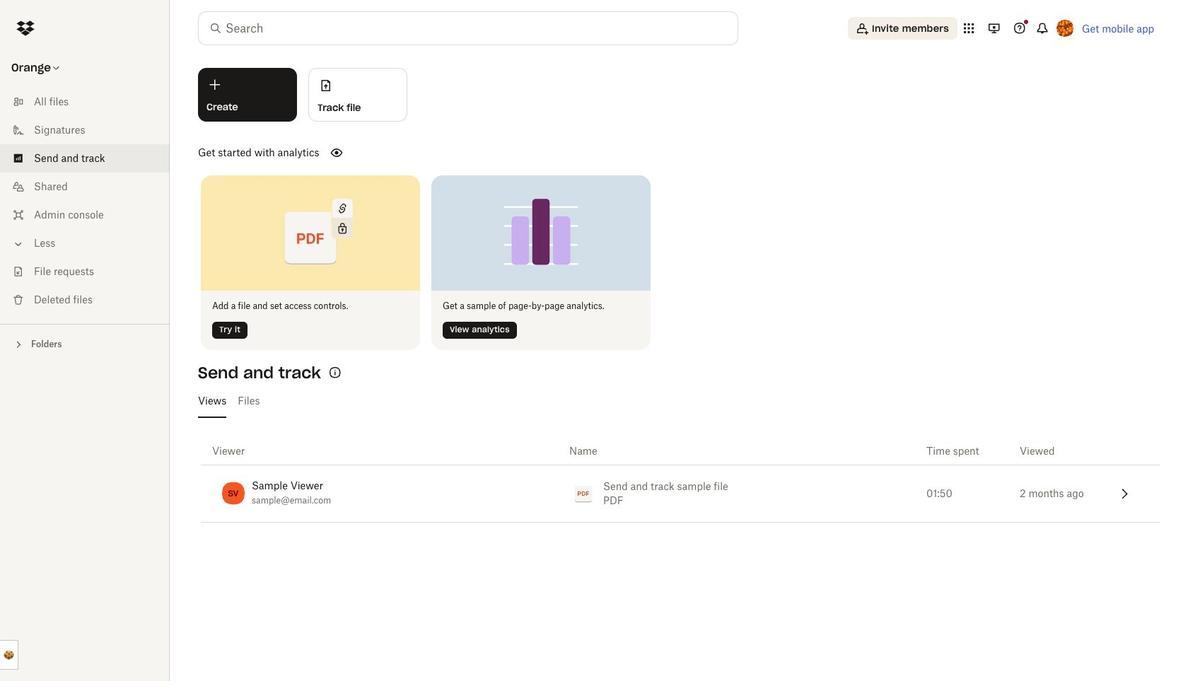 Task type: describe. For each thing, give the bounding box(es) containing it.
account menu image
[[1057, 20, 1074, 37]]

Search text field
[[226, 20, 709, 37]]

less image
[[11, 237, 25, 251]]



Task type: locate. For each thing, give the bounding box(es) containing it.
text to describe the time a visitor spent viewing the link element
[[927, 487, 953, 499]]

list
[[0, 79, 170, 324]]

tab list
[[192, 384, 1160, 418]]

list item
[[0, 144, 170, 173]]

dropbox image
[[11, 14, 40, 42]]



Task type: vqa. For each thing, say whether or not it's contained in the screenshot.
list item
yes



